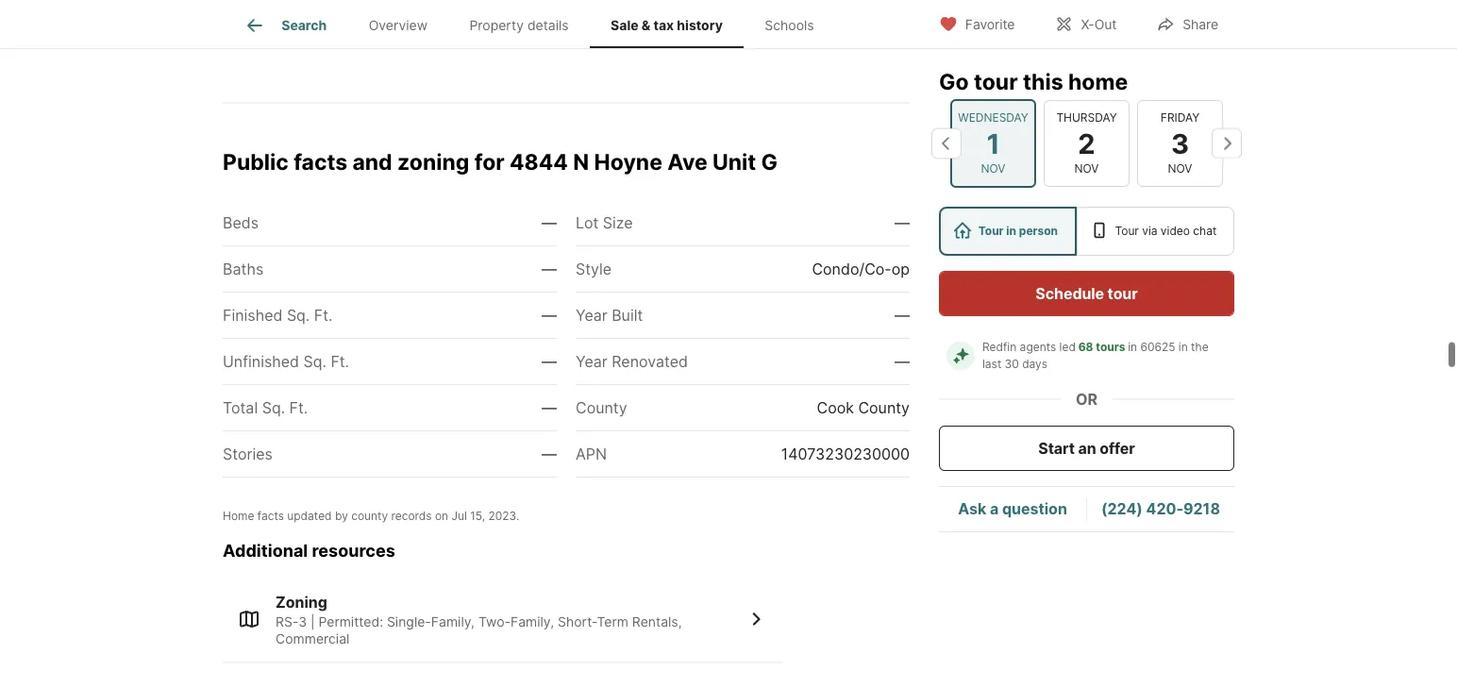 Task type: locate. For each thing, give the bounding box(es) containing it.
nov
[[982, 162, 1006, 176], [1075, 162, 1099, 176], [1169, 162, 1193, 176]]

via
[[1143, 224, 1158, 238]]

2 tour from the left
[[1116, 224, 1139, 238]]

1 year from the top
[[576, 306, 608, 324]]

favorite button
[[923, 4, 1031, 43]]

0 horizontal spatial tour
[[974, 68, 1018, 94]]

—
[[542, 213, 557, 232], [895, 213, 910, 232], [542, 260, 557, 278], [542, 306, 557, 324], [895, 306, 910, 324], [542, 352, 557, 371], [895, 352, 910, 371], [542, 398, 557, 417], [542, 445, 557, 463]]

offer
[[1100, 439, 1136, 457]]

1 tour from the left
[[979, 224, 1004, 238]]

tour inside schedule tour button
[[1108, 284, 1138, 303]]

style
[[576, 260, 612, 278]]

sq.
[[287, 306, 310, 324], [304, 352, 327, 371], [262, 398, 285, 417]]

1 horizontal spatial tour
[[1116, 224, 1139, 238]]

overview
[[369, 17, 428, 33]]

video
[[1161, 224, 1191, 238]]

total sq. ft.
[[223, 398, 308, 417]]

family, left two-
[[431, 614, 475, 630]]

go tour this home
[[939, 68, 1128, 94]]

1 horizontal spatial nov
[[1075, 162, 1099, 176]]

on
[[435, 509, 449, 523]]

1 horizontal spatial 3
[[1172, 127, 1190, 160]]

overview tab
[[348, 3, 449, 48]]

— for finished sq. ft.
[[542, 306, 557, 324]]

led
[[1060, 340, 1076, 354]]

share
[[1183, 17, 1219, 33]]

2 nov from the left
[[1075, 162, 1099, 176]]

year for year built
[[576, 306, 608, 324]]

1 vertical spatial year
[[576, 352, 608, 371]]

in left the
[[1179, 340, 1188, 354]]

1 vertical spatial 3
[[299, 614, 307, 630]]

— for lot size
[[895, 213, 910, 232]]

2 vertical spatial ft.
[[289, 398, 308, 417]]

2
[[1079, 127, 1096, 160]]

friday 3 nov
[[1161, 111, 1200, 176]]

— for unfinished sq. ft.
[[542, 352, 557, 371]]

1 vertical spatial tour
[[1108, 284, 1138, 303]]

tour
[[974, 68, 1018, 94], [1108, 284, 1138, 303]]

— for stories
[[542, 445, 557, 463]]

previous image
[[932, 128, 962, 159]]

1 nov from the left
[[982, 162, 1006, 176]]

None button
[[951, 99, 1037, 188], [1044, 100, 1130, 187], [1138, 100, 1224, 187], [951, 99, 1037, 188], [1044, 100, 1130, 187], [1138, 100, 1224, 187]]

tour for tour in person
[[979, 224, 1004, 238]]

year renovated
[[576, 352, 688, 371]]

0 vertical spatial facts
[[294, 148, 348, 175]]

0 horizontal spatial in
[[1007, 224, 1017, 238]]

tour up wednesday
[[974, 68, 1018, 94]]

0 vertical spatial 3
[[1172, 127, 1190, 160]]

— for year built
[[895, 306, 910, 324]]

the
[[1192, 340, 1209, 354]]

public
[[223, 148, 289, 175]]

rentals,
[[632, 614, 682, 630]]

3 down friday
[[1172, 127, 1190, 160]]

for
[[475, 148, 505, 175]]

tab list
[[223, 0, 851, 48]]

2 vertical spatial sq.
[[262, 398, 285, 417]]

2023
[[489, 509, 516, 523]]

15,
[[470, 509, 485, 523]]

agents
[[1020, 340, 1057, 354]]

0 vertical spatial sq.
[[287, 306, 310, 324]]

ft. down unfinished sq. ft.
[[289, 398, 308, 417]]

1 family, from the left
[[431, 614, 475, 630]]

— for year renovated
[[895, 352, 910, 371]]

baths
[[223, 260, 264, 278]]

county right cook
[[859, 398, 910, 417]]

1 horizontal spatial family,
[[511, 614, 554, 630]]

tax
[[654, 17, 674, 33]]

cook county
[[817, 398, 910, 417]]

or
[[1076, 390, 1098, 408]]

unit
[[713, 148, 757, 175]]

tour via video chat option
[[1077, 207, 1235, 256]]

nov inside "wednesday 1 nov"
[[982, 162, 1006, 176]]

1 horizontal spatial tour
[[1108, 284, 1138, 303]]

tour right schedule at the top right
[[1108, 284, 1138, 303]]

year
[[576, 306, 608, 324], [576, 352, 608, 371]]

tour for schedule
[[1108, 284, 1138, 303]]

unfinished sq. ft.
[[223, 352, 349, 371]]

sq. right finished
[[287, 306, 310, 324]]

wednesday 1 nov
[[959, 111, 1029, 176]]

next image
[[1212, 128, 1243, 159]]

&
[[642, 17, 651, 33]]

tab list containing search
[[223, 0, 851, 48]]

schools tab
[[744, 3, 835, 48]]

0 vertical spatial year
[[576, 306, 608, 324]]

tour left person
[[979, 224, 1004, 238]]

in
[[1007, 224, 1017, 238], [1128, 340, 1138, 354], [1179, 340, 1188, 354]]

0 horizontal spatial family,
[[431, 614, 475, 630]]

apn
[[576, 445, 607, 463]]

an
[[1079, 439, 1097, 457]]

3 left '|'
[[299, 614, 307, 630]]

nov down 2
[[1075, 162, 1099, 176]]

thursday 2 nov
[[1057, 111, 1118, 176]]

0 vertical spatial tour
[[974, 68, 1018, 94]]

facts left and
[[294, 148, 348, 175]]

out
[[1095, 17, 1117, 33]]

0 horizontal spatial county
[[576, 398, 627, 417]]

property
[[470, 17, 524, 33]]

additional resources
[[223, 540, 395, 561]]

year down year built
[[576, 352, 608, 371]]

0 horizontal spatial tour
[[979, 224, 1004, 238]]

0 horizontal spatial nov
[[982, 162, 1006, 176]]

favorite
[[966, 17, 1015, 33]]

nov inside friday 3 nov
[[1169, 162, 1193, 176]]

nov down friday
[[1169, 162, 1193, 176]]

x-
[[1081, 17, 1095, 33]]

30
[[1005, 357, 1020, 371]]

schools
[[765, 17, 815, 33]]

nov for 1
[[982, 162, 1006, 176]]

public facts and zoning for 4844 n hoyne ave unit g
[[223, 148, 778, 175]]

ft. up unfinished sq. ft.
[[314, 306, 333, 324]]

facts
[[294, 148, 348, 175], [258, 509, 284, 523]]

by
[[335, 509, 348, 523]]

condo/co-
[[812, 260, 892, 278]]

renovated
[[612, 352, 688, 371]]

tour in person
[[979, 224, 1058, 238]]

1 vertical spatial facts
[[258, 509, 284, 523]]

ft.
[[314, 306, 333, 324], [331, 352, 349, 371], [289, 398, 308, 417]]

1 vertical spatial ft.
[[331, 352, 349, 371]]

ft. for finished sq. ft.
[[314, 306, 333, 324]]

schedule tour
[[1036, 284, 1138, 303]]

1 vertical spatial sq.
[[304, 352, 327, 371]]

2 horizontal spatial in
[[1179, 340, 1188, 354]]

nov inside 'thursday 2 nov'
[[1075, 162, 1099, 176]]

days
[[1023, 357, 1048, 371]]

sq. right total
[[262, 398, 285, 417]]

2 year from the top
[[576, 352, 608, 371]]

.
[[516, 509, 520, 523]]

ft. down finished sq. ft.
[[331, 352, 349, 371]]

search link
[[244, 14, 327, 37]]

year for year renovated
[[576, 352, 608, 371]]

n
[[573, 148, 589, 175]]

0 vertical spatial ft.
[[314, 306, 333, 324]]

1 horizontal spatial county
[[859, 398, 910, 417]]

built
[[612, 306, 643, 324]]

and
[[353, 148, 393, 175]]

1 horizontal spatial facts
[[294, 148, 348, 175]]

2 horizontal spatial nov
[[1169, 162, 1193, 176]]

year left the built
[[576, 306, 608, 324]]

family, left short-
[[511, 614, 554, 630]]

sq. right unfinished
[[304, 352, 327, 371]]

thursday
[[1057, 111, 1118, 124]]

list box
[[939, 207, 1235, 256]]

3 nov from the left
[[1169, 162, 1193, 176]]

lot size
[[576, 213, 633, 232]]

in left person
[[1007, 224, 1017, 238]]

0 horizontal spatial facts
[[258, 509, 284, 523]]

facts right home
[[258, 509, 284, 523]]

nov down '1'
[[982, 162, 1006, 176]]

0 horizontal spatial 3
[[299, 614, 307, 630]]

schedule
[[1036, 284, 1105, 303]]

nov for 3
[[1169, 162, 1193, 176]]

resources
[[312, 540, 395, 561]]

two-
[[479, 614, 511, 630]]

updated
[[287, 509, 332, 523]]

county up apn
[[576, 398, 627, 417]]

sq. for total
[[262, 398, 285, 417]]

single-
[[387, 614, 431, 630]]

rs-
[[276, 614, 299, 630]]

tour left via
[[1116, 224, 1139, 238]]

in right tours
[[1128, 340, 1138, 354]]



Task type: describe. For each thing, give the bounding box(es) containing it.
start an offer
[[1039, 439, 1136, 457]]

property details tab
[[449, 3, 590, 48]]

sale
[[611, 17, 639, 33]]

g
[[762, 148, 778, 175]]

list box containing tour in person
[[939, 207, 1235, 256]]

— for baths
[[542, 260, 557, 278]]

ask a question link
[[958, 500, 1068, 518]]

zoning
[[276, 593, 328, 612]]

tour for tour via video chat
[[1116, 224, 1139, 238]]

tour in person option
[[939, 207, 1077, 256]]

wednesday
[[959, 111, 1029, 124]]

facts for and
[[294, 148, 348, 175]]

lot
[[576, 213, 599, 232]]

hoyne
[[594, 148, 663, 175]]

sq. for finished
[[287, 306, 310, 324]]

home
[[223, 509, 254, 523]]

total
[[223, 398, 258, 417]]

sale & tax history tab
[[590, 3, 744, 48]]

1 horizontal spatial in
[[1128, 340, 1138, 354]]

4844
[[510, 148, 568, 175]]

finished
[[223, 306, 283, 324]]

2 county from the left
[[859, 398, 910, 417]]

ask a question
[[958, 500, 1068, 518]]

3 inside friday 3 nov
[[1172, 127, 1190, 160]]

person
[[1020, 224, 1058, 238]]

op
[[892, 260, 910, 278]]

ask
[[958, 500, 987, 518]]

x-out button
[[1039, 4, 1133, 43]]

x-out
[[1081, 17, 1117, 33]]

ft. for unfinished sq. ft.
[[331, 352, 349, 371]]

schedule tour button
[[939, 271, 1235, 316]]

redfin agents led 68 tours in 60625
[[983, 340, 1176, 354]]

in the last 30 days
[[983, 340, 1212, 371]]

zoning
[[398, 148, 470, 175]]

chat
[[1194, 224, 1217, 238]]

sale & tax history
[[611, 17, 723, 33]]

home facts updated by county records on jul 15, 2023 .
[[223, 509, 520, 523]]

start an offer button
[[939, 426, 1235, 471]]

property details
[[470, 17, 569, 33]]

— for total sq. ft.
[[542, 398, 557, 417]]

county
[[351, 509, 388, 523]]

60625
[[1141, 340, 1176, 354]]

(224)
[[1102, 500, 1143, 518]]

unfinished
[[223, 352, 299, 371]]

share button
[[1141, 4, 1235, 43]]

in inside option
[[1007, 224, 1017, 238]]

ft. for total sq. ft.
[[289, 398, 308, 417]]

3 inside zoning rs-3 | permitted: single-family, two-family, short-term rentals, commercial
[[299, 614, 307, 630]]

1 county from the left
[[576, 398, 627, 417]]

friday
[[1161, 111, 1200, 124]]

additional
[[223, 540, 308, 561]]

permitted:
[[319, 614, 383, 630]]

stories
[[223, 445, 273, 463]]

2 family, from the left
[[511, 614, 554, 630]]

history
[[677, 17, 723, 33]]

nov for 2
[[1075, 162, 1099, 176]]

— for beds
[[542, 213, 557, 232]]

cook
[[817, 398, 854, 417]]

go
[[939, 68, 969, 94]]

search
[[282, 17, 327, 33]]

this
[[1023, 68, 1064, 94]]

short-
[[558, 614, 597, 630]]

records
[[391, 509, 432, 523]]

9218
[[1184, 500, 1221, 518]]

tour via video chat
[[1116, 224, 1217, 238]]

finished sq. ft.
[[223, 306, 333, 324]]

jul
[[452, 509, 467, 523]]

size
[[603, 213, 633, 232]]

facts for updated
[[258, 509, 284, 523]]

term
[[597, 614, 629, 630]]

zoning rs-3 | permitted: single-family, two-family, short-term rentals, commercial
[[276, 593, 682, 647]]

1
[[987, 127, 1000, 160]]

(224) 420-9218 link
[[1102, 500, 1221, 518]]

commercial
[[276, 631, 350, 647]]

420-
[[1147, 500, 1184, 518]]

sq. for unfinished
[[304, 352, 327, 371]]

condo/co-op
[[812, 260, 910, 278]]

tours
[[1097, 340, 1126, 354]]

home
[[1069, 68, 1128, 94]]

question
[[1003, 500, 1068, 518]]

last
[[983, 357, 1002, 371]]

redfin
[[983, 340, 1017, 354]]

year built
[[576, 306, 643, 324]]

ave
[[668, 148, 708, 175]]

in inside in the last 30 days
[[1179, 340, 1188, 354]]

tour for go
[[974, 68, 1018, 94]]



Task type: vqa. For each thing, say whether or not it's contained in the screenshot.
Condo/Co-op
yes



